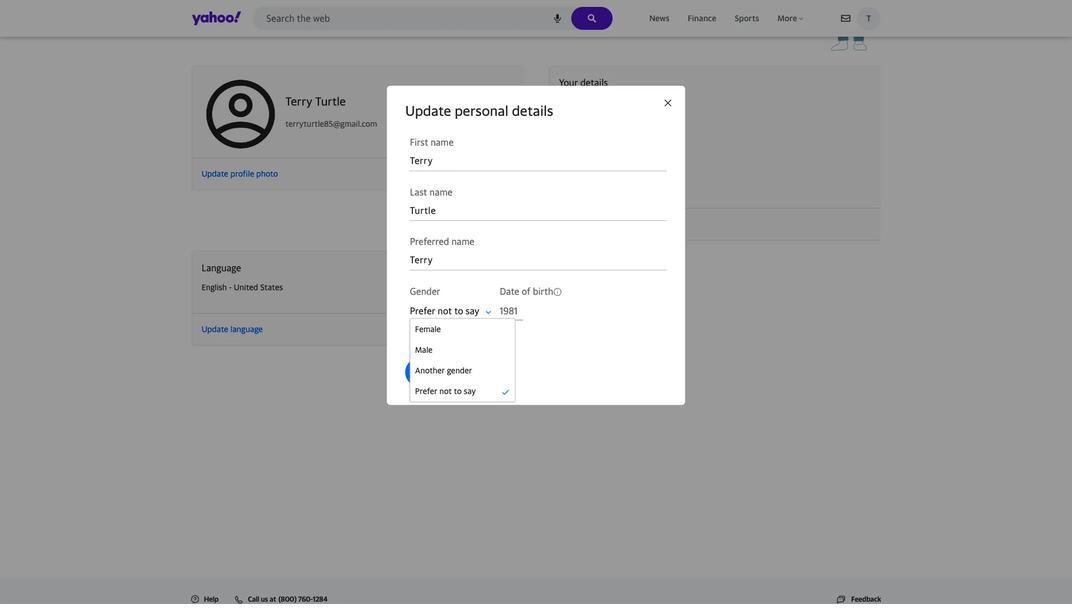 Task type: describe. For each thing, give the bounding box(es) containing it.
update profile photo link
[[202, 169, 278, 178]]

sports
[[735, 13, 759, 23]]

another gender
[[415, 366, 472, 375]]

Last name field
[[410, 200, 667, 221]]

your details
[[559, 77, 608, 88]]

0 vertical spatial update
[[405, 102, 451, 119]]

united
[[234, 282, 258, 292]]

news
[[649, 13, 669, 23]]

call us at (800) 760-1284
[[248, 595, 328, 603]]

feedback
[[851, 595, 881, 603]]

states
[[260, 282, 283, 292]]

1981
[[500, 305, 518, 316]]

save updates
[[428, 366, 484, 377]]

prefer for prefer not to say button
[[410, 305, 435, 316]]

date of birth
[[500, 286, 553, 297]]

save updates button
[[405, 358, 506, 387]]

update for update profile photo link
[[202, 169, 228, 178]]

gender
[[410, 286, 440, 297]]

of birth
[[522, 286, 553, 297]]

prefer not to say button
[[410, 301, 493, 317]]

prefer for prefer not to say option
[[415, 386, 437, 396]]

first name
[[410, 137, 454, 148]]

Preferred name field
[[410, 250, 667, 270]]

last name
[[410, 186, 453, 197]]

update personal details link
[[559, 219, 645, 229]]

news link
[[647, 9, 672, 27]]

help link
[[188, 592, 221, 604]]

0 horizontal spatial update personal details
[[405, 102, 553, 119]]

760-
[[298, 595, 313, 603]]

female
[[415, 325, 441, 334]]

search image
[[587, 14, 596, 23]]

update language
[[202, 324, 263, 334]]

to say for prefer not to say button
[[454, 305, 479, 316]]

update profile photo
[[202, 169, 278, 178]]

profile photo
[[230, 169, 278, 178]]

0 vertical spatial personal details
[[455, 102, 553, 119]]



Task type: vqa. For each thing, say whether or not it's contained in the screenshot.
Create an account button
no



Task type: locate. For each thing, give the bounding box(es) containing it.
0 vertical spatial not
[[438, 305, 452, 316]]

update up first name
[[405, 102, 451, 119]]

to say down save updates
[[454, 386, 476, 396]]

1 vertical spatial update
[[202, 169, 228, 178]]

0 horizontal spatial update
[[202, 169, 228, 178]]

1 vertical spatial prefer
[[415, 386, 437, 396]]

prefer not to say inside prefer not to say button
[[410, 305, 479, 316]]

prefer not to say inside prefer not to say option
[[415, 386, 476, 396]]

1 horizontal spatial update personal details
[[559, 219, 645, 229]]

prefer up female at the left bottom of page
[[410, 305, 435, 316]]

0 vertical spatial prefer not to say
[[410, 305, 479, 316]]

not for prefer not to say option
[[439, 386, 452, 396]]

1 horizontal spatial personal details
[[588, 219, 645, 229]]

1 vertical spatial personal details
[[588, 219, 645, 229]]

-
[[229, 282, 232, 292]]

update personal details dialog
[[0, 0, 1072, 604], [387, 86, 685, 405]]

not down another gender
[[439, 386, 452, 396]]

toolbar
[[841, 7, 880, 30]]

prefer not to say for prefer not to say option
[[415, 386, 476, 396]]

1 vertical spatial update personal details
[[559, 219, 645, 229]]

not inside option
[[439, 386, 452, 396]]

to say for prefer not to say option
[[454, 386, 476, 396]]

prefer not to say
[[410, 305, 479, 316], [415, 386, 476, 396]]

date
[[500, 286, 519, 297]]

2 vertical spatial update
[[559, 219, 586, 229]]

0 vertical spatial prefer
[[410, 305, 435, 316]]

1 horizontal spatial update
[[405, 102, 451, 119]]

english
[[202, 282, 227, 292]]

sports link
[[732, 9, 761, 27]]

update up preferred name field
[[559, 219, 586, 229]]

to say inside option
[[454, 386, 476, 396]]

preferred name
[[410, 236, 474, 247]]

update
[[405, 102, 451, 119], [202, 169, 228, 178], [559, 219, 586, 229]]

First name field
[[410, 151, 667, 171]]

update for update personal details link
[[559, 219, 586, 229]]

0 vertical spatial update personal details
[[405, 102, 553, 119]]

1981 button
[[500, 301, 523, 317]]

turtle
[[315, 94, 346, 108]]

to say left 1981
[[454, 305, 479, 316]]

update left profile photo at left
[[202, 169, 228, 178]]

finance link
[[686, 9, 719, 27]]

finance
[[688, 13, 716, 23]]

not
[[438, 305, 452, 316], [439, 386, 452, 396]]

prefer down another gender
[[415, 386, 437, 396]]

prefer not to say option
[[410, 381, 515, 402]]

terryturtle85@ gmail.com
[[285, 119, 377, 128]]

prefer inside button
[[410, 305, 435, 316]]

prefer not to say down another gender
[[415, 386, 476, 396]]

not inside button
[[438, 305, 452, 316]]

1 to say from the top
[[454, 305, 479, 316]]

(800)
[[278, 595, 297, 603]]

1 vertical spatial to say
[[454, 386, 476, 396]]

male
[[415, 345, 433, 355]]

personal details
[[455, 102, 553, 119], [588, 219, 645, 229]]

1284
[[313, 595, 328, 603]]

2 horizontal spatial update
[[559, 219, 586, 229]]

us at
[[261, 595, 276, 603]]

1 vertical spatial not
[[439, 386, 452, 396]]

feedback link
[[851, 594, 881, 604]]

call
[[248, 595, 259, 603]]

not up female at the left bottom of page
[[438, 305, 452, 316]]

english - united states
[[202, 282, 283, 292]]

prefer inside option
[[415, 386, 437, 396]]

terryturtle85@
[[285, 119, 340, 128]]

2 to say from the top
[[454, 386, 476, 396]]

terry
[[285, 94, 312, 108]]

terry turtle
[[285, 94, 346, 108]]

prefer not to say up female at the left bottom of page
[[410, 305, 479, 316]]

gmail.com
[[340, 119, 377, 128]]

0 vertical spatial to say
[[454, 305, 479, 316]]

to say
[[454, 305, 479, 316], [454, 386, 476, 396]]

not for prefer not to say button
[[438, 305, 452, 316]]

language
[[202, 262, 241, 273]]

update personal details
[[405, 102, 553, 119], [559, 219, 645, 229]]

0 horizontal spatial personal details
[[455, 102, 553, 119]]

prefer
[[410, 305, 435, 316], [415, 386, 437, 396]]

prefer not to say for prefer not to say button
[[410, 305, 479, 316]]

to say inside button
[[454, 305, 479, 316]]

1 vertical spatial prefer not to say
[[415, 386, 476, 396]]

update language link
[[202, 324, 263, 334]]

help
[[204, 595, 219, 603]]

None search field
[[253, 7, 613, 33]]



